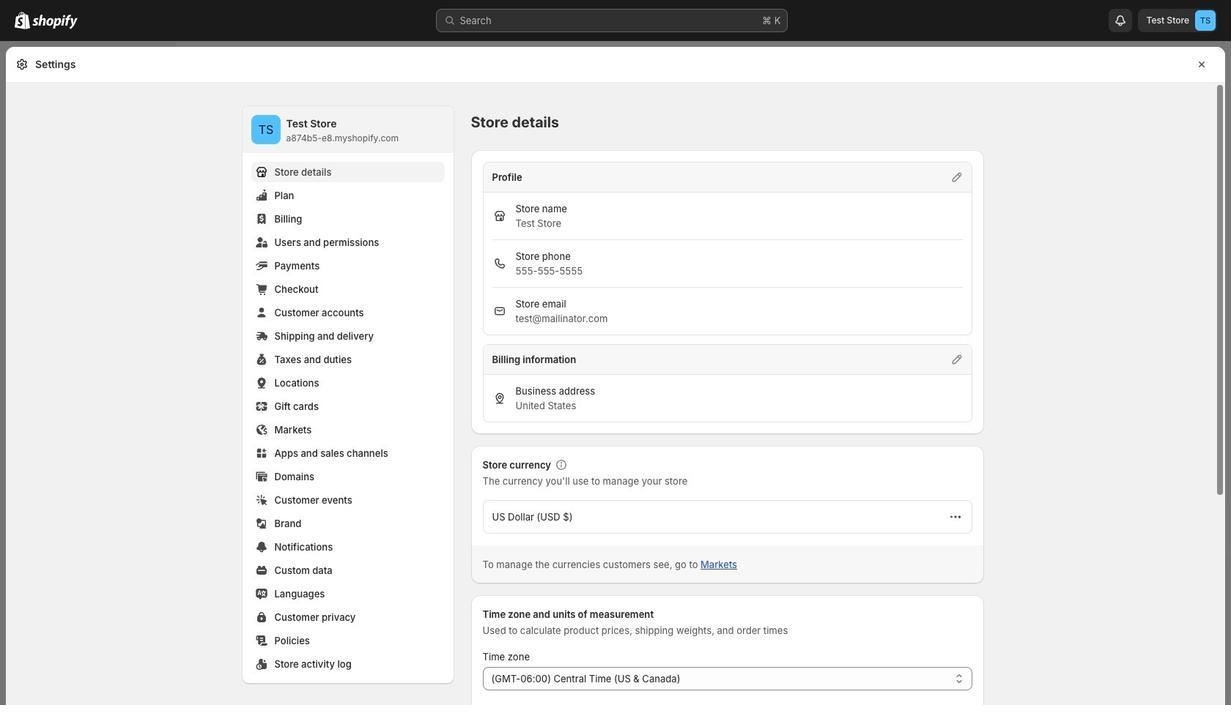 Task type: describe. For each thing, give the bounding box(es) containing it.
test store image
[[251, 115, 280, 144]]

test store image
[[1196, 10, 1216, 31]]

1 horizontal spatial shopify image
[[32, 15, 78, 29]]

shop settings menu element
[[242, 106, 453, 684]]



Task type: locate. For each thing, give the bounding box(es) containing it.
shopify image
[[15, 12, 30, 29], [32, 15, 78, 29]]

0 horizontal spatial shopify image
[[15, 12, 30, 29]]

settings dialog
[[6, 47, 1226, 706]]



Task type: vqa. For each thing, say whether or not it's contained in the screenshot.
TEST STORE icon to the right
yes



